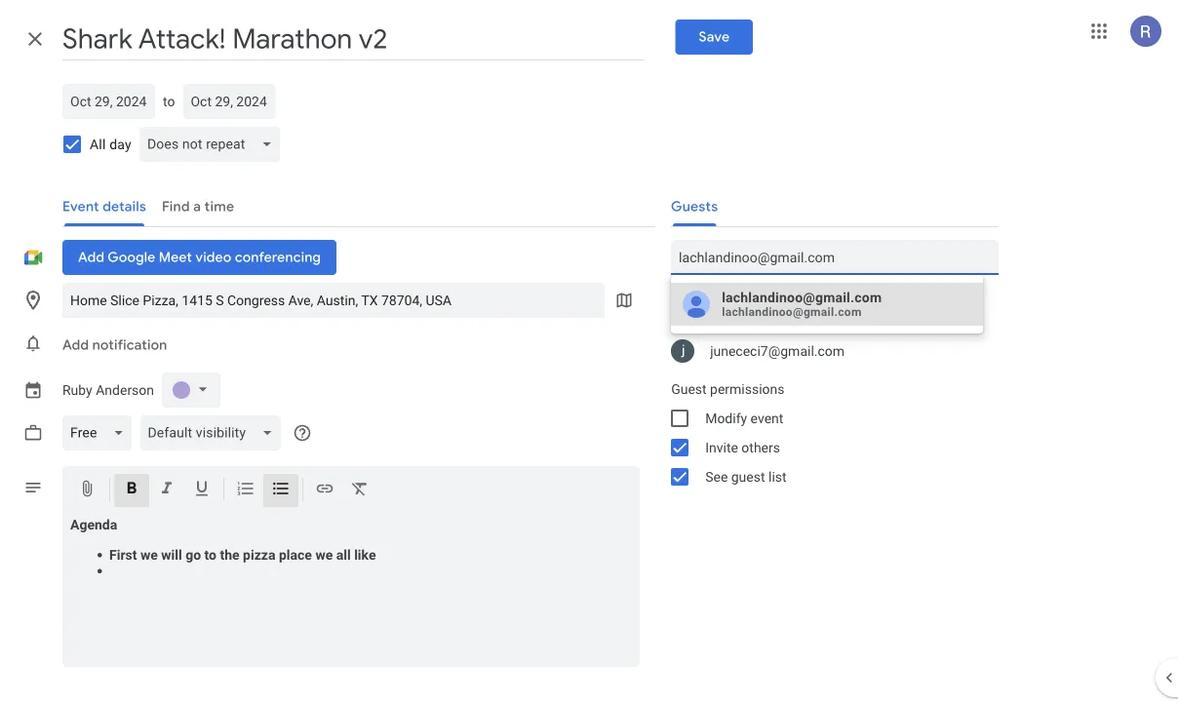 Task type: vqa. For each thing, say whether or not it's contained in the screenshot.
topmost my
no



Task type: describe. For each thing, give the bounding box(es) containing it.
ruby for ruby anderson
[[62, 382, 92, 398]]

0 horizontal spatial to
[[163, 93, 175, 109]]

first we will go to the pizza place we all like
[[109, 547, 376, 563]]

add notification button
[[55, 322, 175, 369]]

group containing guest permissions
[[656, 375, 999, 492]]

invite
[[706, 440, 739, 456]]

italic image
[[157, 479, 177, 502]]

all
[[90, 136, 106, 152]]

will
[[161, 547, 182, 563]]

add
[[62, 337, 89, 354]]

notification
[[92, 337, 167, 354]]

event
[[751, 410, 784, 426]]

ruby anderson
[[62, 382, 154, 398]]

see guest list
[[706, 469, 787, 485]]

save button
[[676, 20, 754, 55]]

to inside description text field
[[204, 547, 217, 563]]

lachlandinoo@gmail.com inside lachlandinoo@gmail.com lachlandinoo@gmail.com
[[722, 305, 862, 319]]

list
[[769, 469, 787, 485]]

guest
[[672, 381, 707, 397]]

modify
[[706, 410, 748, 426]]

Guests text field
[[679, 240, 992, 275]]

all day
[[90, 136, 132, 152]]

Start date text field
[[70, 90, 147, 113]]

junececi7@gmail.com tree item
[[656, 336, 999, 367]]

underline image
[[192, 479, 212, 502]]

save
[[699, 28, 730, 46]]

add notification
[[62, 337, 167, 354]]

organizer
[[711, 318, 761, 332]]

others
[[742, 440, 781, 456]]

go
[[186, 547, 201, 563]]

numbered list image
[[236, 479, 256, 502]]

day
[[109, 136, 132, 152]]

1 lachlandinoo@gmail.com from the top
[[722, 289, 882, 306]]

invite others
[[706, 440, 781, 456]]

insert link image
[[315, 479, 335, 502]]

Location text field
[[70, 283, 597, 318]]

all
[[336, 547, 351, 563]]

junececi7@gmail.com
[[711, 343, 845, 359]]

modify event
[[706, 410, 784, 426]]



Task type: locate. For each thing, give the bounding box(es) containing it.
anderson inside "ruby anderson organizer"
[[744, 299, 802, 315]]

guest
[[732, 469, 766, 485]]

1 vertical spatial ruby
[[62, 382, 92, 398]]

to right start date text box
[[163, 93, 175, 109]]

1 horizontal spatial anderson
[[744, 299, 802, 315]]

1 horizontal spatial to
[[204, 547, 217, 563]]

lachlandinoo@gmail.com lachlandinoo@gmail.com
[[722, 289, 882, 319]]

anderson
[[744, 299, 802, 315], [96, 382, 154, 398]]

permissions
[[711, 381, 785, 397]]

agenda
[[70, 517, 117, 533]]

0 vertical spatial ruby
[[711, 299, 741, 315]]

we
[[140, 547, 158, 563], [316, 547, 333, 563]]

None field
[[139, 127, 288, 162], [62, 416, 140, 451], [140, 416, 289, 451], [139, 127, 288, 162], [62, 416, 140, 451], [140, 416, 289, 451]]

to right go
[[204, 547, 217, 563]]

remove formatting image
[[350, 479, 370, 502]]

ruby for ruby anderson organizer
[[711, 299, 741, 315]]

0 vertical spatial anderson
[[744, 299, 802, 315]]

we left the "will"
[[140, 547, 158, 563]]

1 we from the left
[[140, 547, 158, 563]]

guest permissions
[[672, 381, 785, 397]]

pizza
[[243, 547, 276, 563]]

1 vertical spatial to
[[204, 547, 217, 563]]

formatting options toolbar
[[62, 466, 640, 514]]

lachlandinoo@gmail.com list box
[[672, 283, 984, 326]]

2 lachlandinoo@gmail.com from the top
[[722, 305, 862, 319]]

0 horizontal spatial anderson
[[96, 382, 154, 398]]

0 horizontal spatial we
[[140, 547, 158, 563]]

the
[[220, 547, 240, 563]]

anderson for ruby anderson
[[96, 382, 154, 398]]

first
[[109, 547, 137, 563]]

ruby down add
[[62, 382, 92, 398]]

lachlandinoo@gmail.com
[[722, 289, 882, 306], [722, 305, 862, 319]]

ruby up organizer
[[711, 299, 741, 315]]

anderson up organizer
[[744, 299, 802, 315]]

bulleted list image
[[271, 479, 291, 502]]

0 horizontal spatial ruby
[[62, 382, 92, 398]]

1 vertical spatial anderson
[[96, 382, 154, 398]]

like
[[354, 547, 376, 563]]

we left all
[[316, 547, 333, 563]]

bold image
[[122, 479, 142, 502]]

ruby inside "ruby anderson organizer"
[[711, 299, 741, 315]]

to
[[163, 93, 175, 109], [204, 547, 217, 563]]

see
[[706, 469, 728, 485]]

anderson for ruby anderson organizer
[[744, 299, 802, 315]]

Title text field
[[62, 18, 645, 61]]

guests invited to this event. tree
[[656, 295, 999, 367]]

1 horizontal spatial we
[[316, 547, 333, 563]]

anderson down notification
[[96, 382, 154, 398]]

ruby anderson organizer
[[711, 299, 802, 332]]

2 we from the left
[[316, 547, 333, 563]]

1 horizontal spatial ruby
[[711, 299, 741, 315]]

ruby anderson, organizer tree item
[[656, 295, 999, 336]]

End date text field
[[191, 90, 268, 113]]

ruby
[[711, 299, 741, 315], [62, 382, 92, 398]]

Description text field
[[62, 517, 640, 664]]

group
[[656, 375, 999, 492]]

place
[[279, 547, 312, 563]]

0 vertical spatial to
[[163, 93, 175, 109]]



